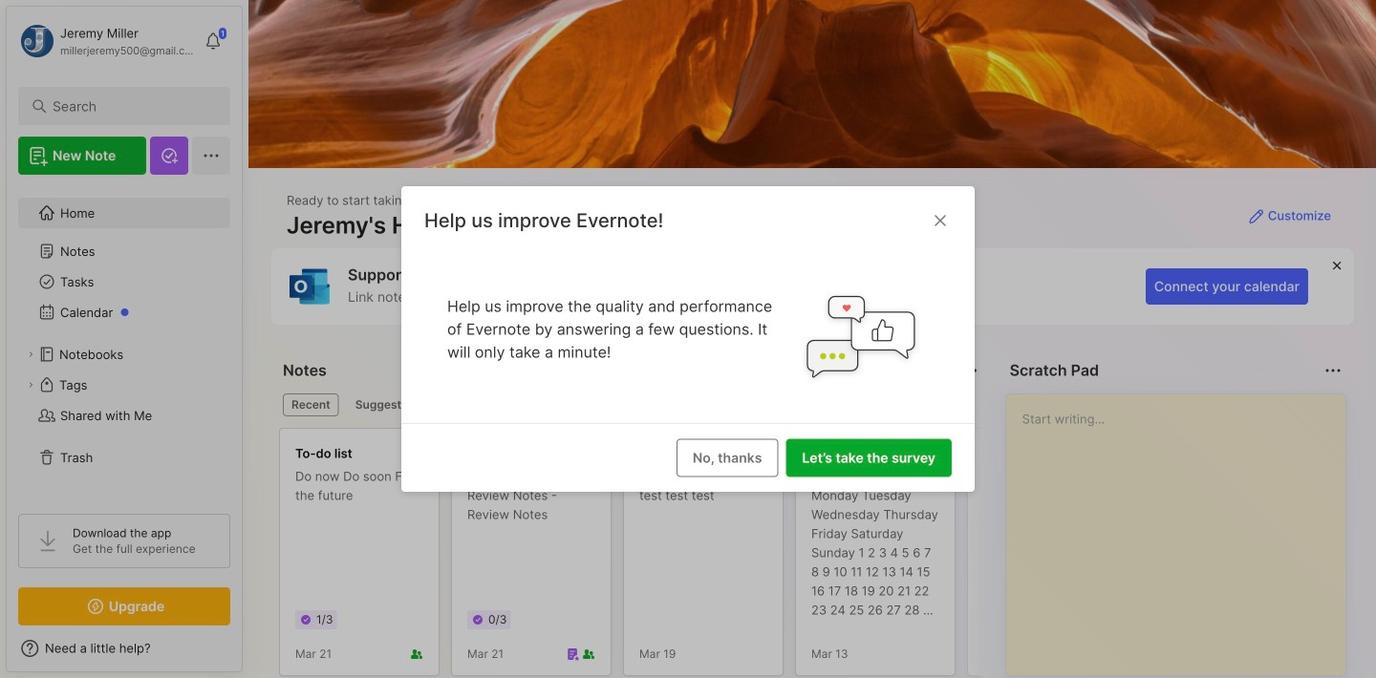 Task type: describe. For each thing, give the bounding box(es) containing it.
main element
[[0, 0, 249, 679]]

expand notebooks image
[[25, 349, 36, 360]]

Start writing… text field
[[1023, 395, 1345, 661]]

1 tab from the left
[[283, 394, 339, 417]]

none search field inside main element
[[53, 95, 205, 118]]

tree inside main element
[[7, 186, 242, 497]]



Task type: locate. For each thing, give the bounding box(es) containing it.
None search field
[[53, 95, 205, 118]]

tree
[[7, 186, 242, 497]]

2 tab from the left
[[347, 394, 424, 417]]

close survey modal image
[[929, 209, 952, 232]]

row group
[[279, 428, 1377, 679]]

1 horizontal spatial tab
[[347, 394, 424, 417]]

tab
[[283, 394, 339, 417], [347, 394, 424, 417]]

0 horizontal spatial tab
[[283, 394, 339, 417]]

dialog
[[402, 186, 975, 492]]

Search text field
[[53, 98, 205, 116]]

expand tags image
[[25, 380, 36, 391]]

tab list
[[283, 394, 976, 417]]



Task type: vqa. For each thing, say whether or not it's contained in the screenshot.
Search text box
yes



